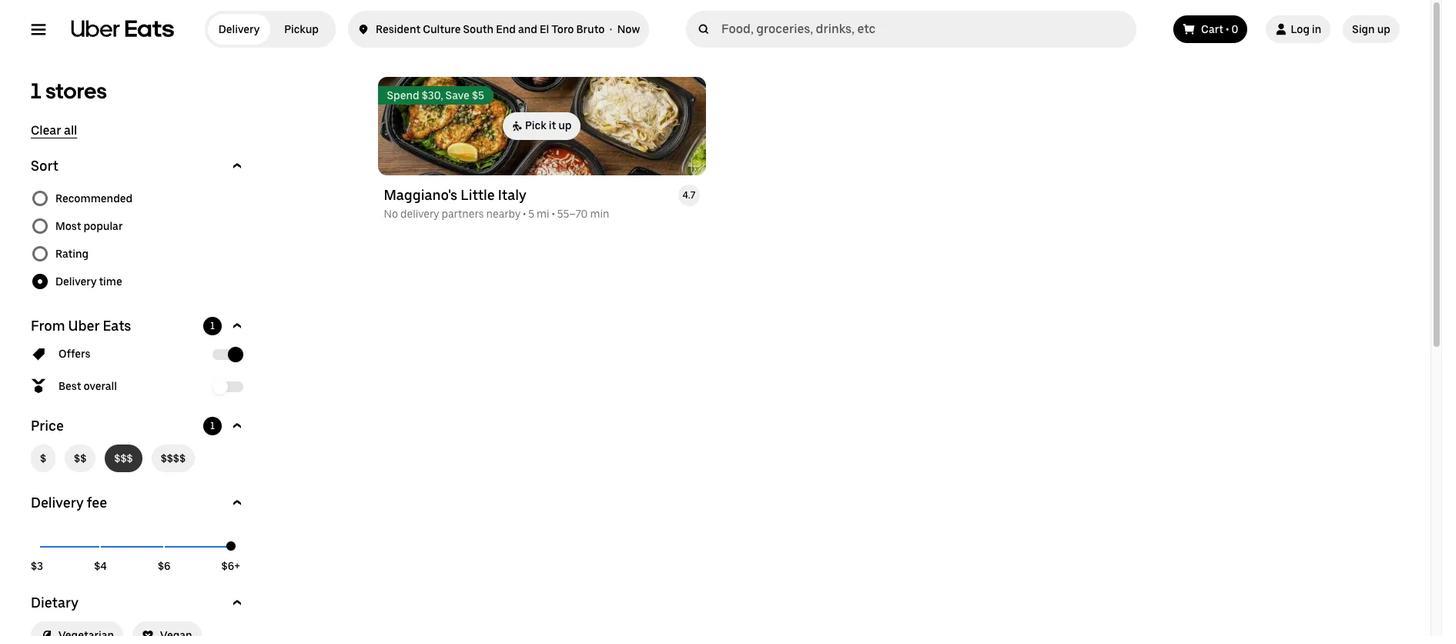 Task type: locate. For each thing, give the bounding box(es) containing it.
option group
[[31, 185, 246, 296]]

sign
[[1353, 23, 1375, 35]]

resident
[[376, 23, 421, 35]]

log in link
[[1266, 15, 1331, 43]]

• left 0
[[1226, 23, 1230, 35]]

delivery time
[[55, 276, 122, 288]]

2 vertical spatial delivery
[[31, 495, 84, 511]]

0 vertical spatial delivery
[[219, 23, 260, 35]]

cart • 0
[[1201, 23, 1239, 35]]

$$$
[[114, 453, 133, 465]]

delivery for delivery time
[[55, 276, 97, 288]]

delivery
[[219, 23, 260, 35], [55, 276, 97, 288], [31, 495, 84, 511]]

delivery inside delivery radio
[[219, 23, 260, 35]]

delivery inside delivery fee button
[[31, 495, 84, 511]]

most popular
[[55, 220, 123, 233]]

from uber eats
[[31, 318, 131, 334]]

and
[[518, 23, 538, 35]]

main navigation menu image
[[31, 22, 46, 37]]

log in
[[1291, 23, 1322, 35]]

•
[[610, 23, 613, 35], [1226, 23, 1230, 35]]

clear
[[31, 123, 61, 138]]

0 horizontal spatial •
[[610, 23, 613, 35]]

delivery fee
[[31, 495, 107, 511]]

offers
[[59, 348, 91, 360]]

popular
[[83, 220, 123, 233]]

1 stores
[[31, 78, 107, 104]]

sort
[[31, 158, 58, 174]]

2 • from the left
[[1226, 23, 1230, 35]]

deliver to image
[[357, 20, 370, 39]]

0 vertical spatial 1
[[31, 78, 41, 104]]

1 vertical spatial delivery
[[55, 276, 97, 288]]

• left now
[[610, 23, 613, 35]]

all
[[64, 123, 77, 138]]

1 • from the left
[[610, 23, 613, 35]]

clear all
[[31, 123, 77, 138]]

from
[[31, 318, 65, 334]]

2 vertical spatial 1
[[210, 421, 215, 432]]

delivery left the pickup
[[219, 23, 260, 35]]

el
[[540, 23, 549, 35]]

resident culture south end and el toro bruto • now
[[376, 23, 640, 35]]

Food, groceries, drinks, etc text field
[[722, 22, 1131, 37]]

uber eats home image
[[71, 20, 174, 39]]

time
[[99, 276, 122, 288]]

$
[[40, 453, 46, 465]]

1 horizontal spatial •
[[1226, 23, 1230, 35]]

up
[[1378, 23, 1391, 35]]

delivery down rating at top left
[[55, 276, 97, 288]]

1
[[31, 78, 41, 104], [210, 321, 215, 332], [210, 421, 215, 432]]

$$$$
[[161, 453, 186, 465]]

1 for price
[[210, 421, 215, 432]]

delivery left fee
[[31, 495, 84, 511]]

1 vertical spatial 1
[[210, 321, 215, 332]]

1 for from uber eats
[[210, 321, 215, 332]]



Task type: vqa. For each thing, say whether or not it's contained in the screenshot.
Log in link
yes



Task type: describe. For each thing, give the bounding box(es) containing it.
sign up link
[[1343, 15, 1400, 43]]

$6+
[[221, 561, 240, 573]]

bruto
[[576, 23, 605, 35]]

in
[[1312, 23, 1322, 35]]

delivery for delivery fee
[[31, 495, 84, 511]]

option group containing recommended
[[31, 185, 246, 296]]

Delivery radio
[[208, 14, 270, 45]]

$$ button
[[65, 445, 96, 473]]

now
[[617, 23, 640, 35]]

$6
[[158, 561, 171, 573]]

cart
[[1201, 23, 1224, 35]]

fee
[[87, 495, 107, 511]]

0
[[1232, 23, 1239, 35]]

clear all button
[[31, 123, 77, 139]]

toro
[[552, 23, 574, 35]]

$$$ button
[[105, 445, 142, 473]]

eats
[[103, 318, 131, 334]]

dietary button
[[31, 595, 246, 613]]

pickup
[[284, 23, 319, 35]]

$$$$ button
[[151, 445, 195, 473]]

$$
[[74, 453, 87, 465]]

end
[[496, 23, 516, 35]]

log
[[1291, 23, 1310, 35]]

south
[[463, 23, 494, 35]]

$3
[[31, 561, 43, 573]]

culture
[[423, 23, 461, 35]]

recommended
[[55, 193, 133, 205]]

stores
[[46, 78, 107, 104]]

delivery fee button
[[31, 494, 246, 513]]

delivery for delivery
[[219, 23, 260, 35]]

Pickup radio
[[270, 14, 333, 45]]

best
[[59, 380, 81, 393]]

rating
[[55, 248, 89, 260]]

uber
[[68, 318, 100, 334]]

most
[[55, 220, 81, 233]]

$4
[[94, 561, 107, 573]]

$ button
[[31, 445, 56, 473]]

sign up
[[1353, 23, 1391, 35]]

best overall
[[59, 380, 117, 393]]

sort button
[[31, 157, 246, 176]]

overall
[[84, 380, 117, 393]]

dietary
[[31, 595, 78, 611]]

price
[[31, 418, 64, 434]]



